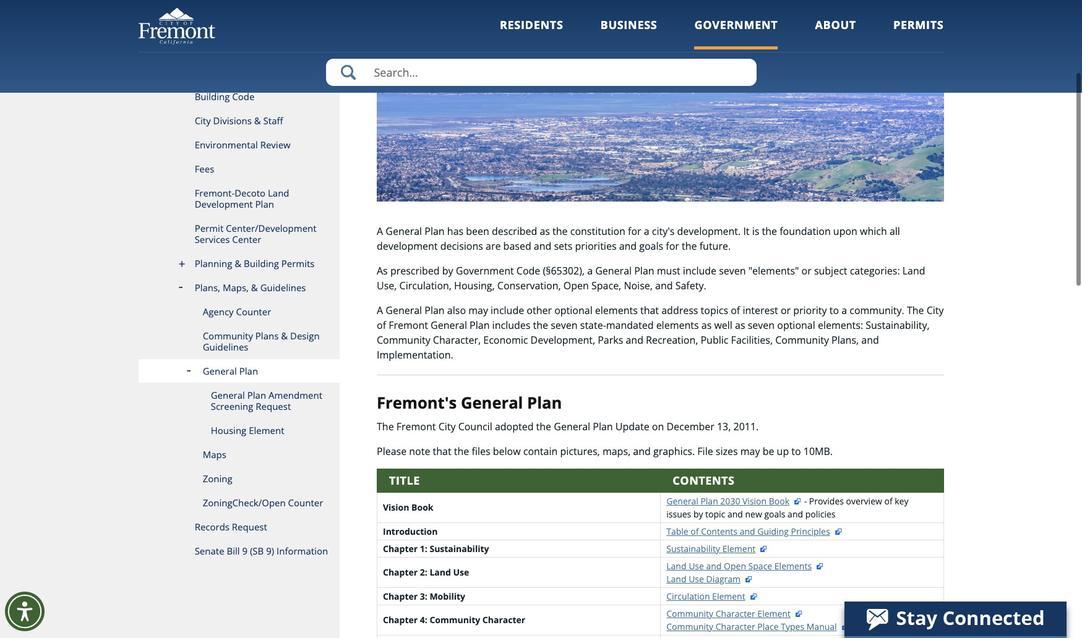 Task type: vqa. For each thing, say whether or not it's contained in the screenshot.
ELEMENT
yes



Task type: describe. For each thing, give the bounding box(es) containing it.
senate bill 9 (sb 9) information
[[195, 545, 328, 557]]

the fremont city council adopted the general plan update on december 13, 2011.
[[377, 420, 759, 434]]

all
[[890, 225, 900, 238]]

city inside a general plan also may include other optional elements that address topics of interest or priority to a community. the city of fremont general plan includes the seven state-mandated elements as well as seven optional elements: sustainability, community character, economic development, parks and recreation, public facilities, community plans, and implementation.
[[927, 304, 944, 317]]

government link
[[695, 17, 778, 49]]

general inside general plan link
[[203, 365, 237, 377]]

feedback
[[836, 31, 871, 42]]

3:
[[420, 591, 427, 602]]

the inside a general plan also may include other optional elements that address topics of interest or priority to a community. the city of fremont general plan includes the seven state-mandated elements as well as seven optional elements: sustainability, community character, economic development, parks and recreation, public facilities, community plans, and implementation.
[[907, 304, 924, 317]]

foundation
[[780, 225, 831, 238]]

circulation element link
[[667, 591, 758, 602]]

development.
[[677, 225, 741, 238]]

land inside "as prescribed by government code (§65302), a general plan must include seven "elements" or subject categories: land use, circulation, housing, conservation, open space, noise, and safety."
[[903, 264, 925, 278]]

city divisions & staff link
[[138, 109, 340, 133]]

city's
[[652, 225, 675, 238]]

as prescribed by government code (§65302), a general plan must include seven "elements" or subject categories: land use, circulation, housing, conservation, open space, noise, and safety.
[[377, 264, 925, 293]]

records request link
[[138, 515, 340, 540]]

permit center/development services center link
[[138, 217, 340, 252]]

bill
[[227, 545, 240, 557]]

open inside "as prescribed by government code (§65302), a general plan must include seven "elements" or subject categories: land use, circulation, housing, conservation, open space, noise, and safety."
[[564, 279, 589, 293]]

include inside a general plan also may include other optional elements that address topics of interest or priority to a community. the city of fremont general plan includes the seven state-mandated elements as well as seven optional elements: sustainability, community character, economic development, parks and recreation, public facilities, community plans, and implementation.
[[491, 304, 524, 317]]

file
[[698, 445, 713, 458]]

staff
[[263, 114, 283, 127]]

circulation,
[[399, 279, 452, 293]]

of right table
[[691, 526, 699, 538]]

0 horizontal spatial elements
[[595, 304, 638, 317]]

elements:
[[818, 319, 863, 332]]

1 horizontal spatial permits
[[893, 17, 944, 32]]

general down use,
[[386, 304, 422, 317]]

sustainability element link
[[667, 543, 768, 555]]

0 vertical spatial contents
[[673, 473, 735, 488]]

chapter 2: land use
[[383, 567, 469, 579]]

prescribed
[[390, 264, 440, 278]]

and right maps,
[[633, 445, 651, 458]]

been
[[466, 225, 489, 238]]

1 vertical spatial contents
[[701, 526, 738, 538]]

which
[[860, 225, 887, 238]]

plan up topic
[[701, 495, 718, 507]]

chapter for chapter 3: mobility
[[383, 591, 418, 602]]

1 vertical spatial fremont
[[396, 420, 436, 434]]

conservation,
[[497, 279, 561, 293]]

0 vertical spatial for
[[628, 225, 641, 238]]

community inside the community plans & design guidelines
[[203, 330, 253, 342]]

city divisions & staff
[[195, 114, 283, 127]]

diagram
[[706, 573, 741, 585]]

table of contents and guiding principles link
[[667, 526, 843, 538]]

1 vertical spatial that
[[433, 445, 452, 458]]

request inside general plan amendment screening request
[[256, 400, 291, 413]]

development,
[[531, 333, 595, 347]]

design
[[290, 330, 320, 342]]

general up issues
[[667, 495, 698, 507]]

that inside a general plan also may include other optional elements that address topics of interest or priority to a community. the city of fremont general plan includes the seven state-mandated elements as well as seven optional elements: sustainability, community character, economic development, parks and recreation, public facilities, community plans, and implementation.
[[640, 304, 659, 317]]

may inside a general plan also may include other optional elements that address topics of interest or priority to a community. the city of fremont general plan includes the seven state-mandated elements as well as seven optional elements: sustainability, community character, economic development, parks and recreation, public facilities, community plans, and implementation.
[[469, 304, 488, 317]]

environmental
[[195, 139, 258, 151]]

the right is
[[762, 225, 777, 238]]

development
[[377, 239, 438, 253]]

1:
[[420, 543, 427, 555]]

parks
[[598, 333, 623, 347]]

of inside - provides overview of key issues by topic and new goals and policies
[[884, 495, 893, 507]]

2:
[[420, 567, 427, 579]]

screening
[[211, 400, 253, 413]]

to for 10mb.
[[792, 445, 801, 458]]

& for maps,
[[251, 282, 258, 294]]

general plan
[[203, 365, 258, 377]]

1 horizontal spatial vision
[[743, 495, 767, 507]]

described
[[492, 225, 537, 238]]

and inside land use and open space elements land use diagram
[[706, 560, 722, 572]]

element for sustainability element
[[722, 543, 756, 555]]

permits link
[[893, 17, 944, 49]]

2030
[[720, 495, 740, 507]]

new
[[745, 508, 762, 520]]

vision book
[[383, 502, 433, 514]]

residents
[[500, 17, 563, 32]]

element inside the community character element community character place types manual
[[758, 608, 791, 620]]

as
[[377, 264, 388, 278]]

land inside "fremont-decoto land development plan"
[[268, 187, 289, 199]]

code inside "as prescribed by government code (§65302), a general plan must include seven "elements" or subject categories: land use, circulation, housing, conservation, open space, noise, and safety."
[[517, 264, 540, 278]]

subject
[[814, 264, 847, 278]]

use up mobility
[[453, 567, 469, 579]]

2 horizontal spatial seven
[[748, 319, 775, 332]]

plan up 'please note that the files below contain pictures, maps, and graphics. file sizes may be up to 10mb.'
[[593, 420, 613, 434]]

or inside "as prescribed by government code (§65302), a general plan must include seven "elements" or subject categories: land use, circulation, housing, conservation, open space, noise, and safety."
[[802, 264, 812, 278]]

sets
[[554, 239, 573, 253]]

zoning link
[[138, 467, 340, 491]]

0 horizontal spatial vision
[[383, 502, 409, 514]]

the inside a general plan also may include other optional elements that address topics of interest or priority to a community. the city of fremont general plan includes the seven state-mandated elements as well as seven optional elements: sustainability, community character, economic development, parks and recreation, public facilities, community plans, and implementation.
[[533, 319, 548, 332]]

planning
[[195, 257, 232, 270]]

of down use,
[[377, 319, 386, 332]]

seven inside "as prescribed by government code (§65302), a general plan must include seven "elements" or subject categories: land use, circulation, housing, conservation, open space, noise, and safety."
[[719, 264, 746, 278]]

topics
[[701, 304, 728, 317]]

counter for agency counter
[[236, 306, 271, 318]]

sustainability element
[[667, 543, 756, 555]]

and left the sets on the right top of page
[[534, 239, 552, 253]]

goals inside a general plan has been described as the constitution for a city's development. it is the foundation upon which all development decisions are based and sets priorities and goals for the future.
[[639, 239, 663, 253]]

1 horizontal spatial book
[[769, 495, 790, 507]]

safety.
[[675, 279, 706, 293]]

fremont-decoto land development plan link
[[138, 181, 340, 217]]

plan up character,
[[470, 319, 490, 332]]

elements
[[775, 560, 812, 572]]

the left files
[[454, 445, 469, 458]]

use,
[[377, 279, 397, 293]]

council
[[458, 420, 492, 434]]

agency
[[203, 306, 234, 318]]

manual
[[807, 621, 837, 633]]

upon
[[833, 225, 858, 238]]

graphics.
[[653, 445, 695, 458]]

2 sustainability from the left
[[667, 543, 720, 555]]

and down general plan 2030 vision book link
[[728, 508, 743, 520]]

introduction
[[383, 526, 438, 538]]

maps,
[[223, 282, 249, 294]]

general plan amendment screening request link
[[138, 384, 340, 419]]

general inside general plan amendment screening request
[[211, 389, 245, 402]]

note
[[409, 445, 430, 458]]

include inside "as prescribed by government code (§65302), a general plan must include seven "elements" or subject categories: land use, circulation, housing, conservation, open space, noise, and safety."
[[683, 264, 717, 278]]

a inside "as prescribed by government code (§65302), a general plan must include seven "elements" or subject categories: land use, circulation, housing, conservation, open space, noise, and safety."
[[587, 264, 593, 278]]

community plans & design guidelines
[[203, 330, 320, 353]]

1 horizontal spatial city
[[438, 420, 456, 434]]

guidelines inside the community plans & design guidelines
[[203, 341, 248, 353]]

& inside planning & building permits link
[[235, 257, 241, 270]]

general inside "as prescribed by government code (§65302), a general plan must include seven "elements" or subject categories: land use, circulation, housing, conservation, open space, noise, and safety."
[[595, 264, 632, 278]]

agency counter
[[203, 306, 271, 318]]

business
[[601, 17, 657, 32]]

residents link
[[500, 17, 563, 49]]

adopted
[[495, 420, 534, 434]]

Search text field
[[326, 59, 756, 86]]

of up well
[[731, 304, 740, 317]]

plan up the fremont city council adopted the general plan update on december 13, 2011.
[[527, 392, 562, 414]]

element for housing element
[[249, 424, 284, 437]]

about link
[[815, 17, 856, 49]]

land use and open space elements link
[[667, 560, 824, 572]]

recreation,
[[646, 333, 698, 347]]

fees
[[195, 163, 214, 175]]

0 horizontal spatial building
[[195, 90, 230, 103]]

general up council
[[461, 392, 523, 414]]

well
[[714, 319, 733, 332]]

0 vertical spatial plans,
[[195, 282, 220, 294]]

business link
[[601, 17, 657, 49]]

0 horizontal spatial seven
[[551, 319, 578, 332]]



Task type: locate. For each thing, give the bounding box(es) containing it.
to inside a general plan also may include other optional elements that address topics of interest or priority to a community. the city of fremont general plan includes the seven state-mandated elements as well as seven optional elements: sustainability, community character, economic development, parks and recreation, public facilities, community plans, and implementation.
[[830, 304, 839, 317]]

contents up sustainability element link
[[701, 526, 738, 538]]

0 vertical spatial by
[[442, 264, 453, 278]]

fremont inside a general plan also may include other optional elements that address topics of interest or priority to a community. the city of fremont general plan includes the seven state-mandated elements as well as seven optional elements: sustainability, community character, economic development, parks and recreation, public facilities, community plans, and implementation.
[[389, 319, 428, 332]]

0 vertical spatial -
[[944, 31, 947, 42]]

plan inside a general plan has been described as the constitution for a city's development. it is the foundation upon which all development decisions are based and sets priorities and goals for the future.
[[425, 225, 445, 238]]

1 chapter from the top
[[383, 543, 418, 555]]

0 horizontal spatial by
[[442, 264, 453, 278]]

0 horizontal spatial code
[[232, 90, 255, 103]]

services
[[195, 233, 230, 246]]

also
[[447, 304, 466, 317]]

maps link
[[138, 443, 340, 467]]

0 horizontal spatial book
[[412, 502, 433, 514]]

goals up guiding
[[764, 508, 785, 520]]

or left the 'priority'
[[781, 304, 791, 317]]

1 vertical spatial or
[[781, 304, 791, 317]]

counter
[[236, 306, 271, 318], [288, 497, 323, 509]]

0 horizontal spatial may
[[469, 304, 488, 317]]

& up maps, on the left of page
[[235, 257, 241, 270]]

0 horizontal spatial to
[[792, 445, 801, 458]]

0 vertical spatial request
[[256, 400, 291, 413]]

issues
[[667, 508, 691, 520]]

1 vertical spatial by
[[694, 508, 703, 520]]

1 horizontal spatial or
[[802, 264, 812, 278]]

chapter for chapter 2: land use
[[383, 567, 418, 579]]

and down must
[[655, 279, 673, 293]]

counter up information
[[288, 497, 323, 509]]

by
[[442, 264, 453, 278], [694, 508, 703, 520]]

- for - link
[[944, 31, 947, 42]]

plan inside general plan amendment screening request
[[247, 389, 266, 402]]

key
[[895, 495, 909, 507]]

open inside land use and open space elements land use diagram
[[724, 560, 746, 572]]

overview
[[846, 495, 882, 507]]

0 horizontal spatial goals
[[639, 239, 663, 253]]

0 vertical spatial city
[[195, 114, 211, 127]]

building up plans, maps, & guidelines
[[244, 257, 279, 270]]

based
[[503, 239, 531, 253]]

1 horizontal spatial guidelines
[[260, 282, 306, 294]]

chapter left 4: at the bottom left of page
[[383, 615, 418, 626]]

1 horizontal spatial goals
[[764, 508, 785, 520]]

vision
[[743, 495, 767, 507], [383, 502, 409, 514]]

1 horizontal spatial include
[[683, 264, 717, 278]]

plan up noise,
[[634, 264, 654, 278]]

code up city divisions & staff
[[232, 90, 255, 103]]

1 vertical spatial request
[[232, 521, 267, 533]]

1 horizontal spatial sustainability
[[667, 543, 720, 555]]

by up circulation,
[[442, 264, 453, 278]]

& right plans
[[281, 330, 288, 342]]

2 a from the top
[[377, 304, 383, 317]]

general plan 2030 vision book
[[667, 495, 790, 507]]

element for circulation element
[[712, 591, 745, 602]]

housing element link
[[138, 419, 340, 443]]

general up space,
[[595, 264, 632, 278]]

december
[[667, 420, 715, 434]]

goals inside - provides overview of key issues by topic and new goals and policies
[[764, 508, 785, 520]]

- right +
[[944, 31, 947, 42]]

0 horizontal spatial for
[[628, 225, 641, 238]]

9)
[[266, 545, 274, 557]]

optional up state-
[[555, 304, 593, 317]]

maps
[[203, 449, 226, 461]]

topic
[[705, 508, 725, 520]]

maps,
[[603, 445, 631, 458]]

community character element link
[[667, 608, 803, 620]]

seven up development,
[[551, 319, 578, 332]]

element down diagram
[[712, 591, 745, 602]]

- for - provides overview of key issues by topic and new goals and policies
[[804, 495, 807, 507]]

and down new
[[740, 526, 755, 538]]

2 horizontal spatial city
[[927, 304, 944, 317]]

1 vertical spatial code
[[517, 264, 540, 278]]

& left staff
[[254, 114, 261, 127]]

goals
[[639, 239, 663, 253], [764, 508, 785, 520]]

and down community.
[[862, 333, 879, 347]]

book up guiding
[[769, 495, 790, 507]]

include up includes
[[491, 304, 524, 317]]

0 horizontal spatial include
[[491, 304, 524, 317]]

0 vertical spatial fremont
[[389, 319, 428, 332]]

to for a
[[830, 304, 839, 317]]

plan left has
[[425, 225, 445, 238]]

of left key
[[884, 495, 893, 507]]

use up circulation
[[689, 573, 704, 585]]

1 horizontal spatial the
[[907, 304, 924, 317]]

1 horizontal spatial counter
[[288, 497, 323, 509]]

1 vertical spatial a
[[587, 264, 593, 278]]

chapter left 2:
[[383, 567, 418, 579]]

2 chapter from the top
[[383, 567, 418, 579]]

noise,
[[624, 279, 653, 293]]

chapter 3: mobility
[[383, 591, 465, 602]]

3 chapter from the top
[[383, 591, 418, 602]]

element inside housing element link
[[249, 424, 284, 437]]

general down also
[[431, 319, 467, 332]]

0 horizontal spatial sustainability
[[430, 543, 489, 555]]

below
[[493, 445, 521, 458]]

- inside - provides overview of key issues by topic and new goals and policies
[[804, 495, 807, 507]]

0 horizontal spatial or
[[781, 304, 791, 317]]

0 horizontal spatial that
[[433, 445, 452, 458]]

character
[[716, 608, 755, 620], [483, 615, 525, 626], [716, 621, 755, 633]]

1 horizontal spatial by
[[694, 508, 703, 520]]

environmental review link
[[138, 133, 340, 157]]

by inside - provides overview of key issues by topic and new goals and policies
[[694, 508, 703, 520]]

includes
[[492, 319, 531, 332]]

0 horizontal spatial plans,
[[195, 282, 220, 294]]

0 vertical spatial optional
[[555, 304, 593, 317]]

1 horizontal spatial open
[[724, 560, 746, 572]]

community
[[203, 330, 253, 342], [377, 333, 430, 347], [775, 333, 829, 347], [667, 608, 714, 620], [430, 615, 480, 626], [667, 621, 714, 633]]

and up the land use diagram link
[[706, 560, 722, 572]]

as inside a general plan has been described as the constitution for a city's development. it is the foundation upon which all development decisions are based and sets priorities and goals for the future.
[[540, 225, 550, 238]]

optional down the 'priority'
[[777, 319, 815, 332]]

sustainability right 1:
[[430, 543, 489, 555]]

1 vertical spatial elements
[[656, 319, 699, 332]]

2 vertical spatial city
[[438, 420, 456, 434]]

government inside "as prescribed by government code (§65302), a general plan must include seven "elements" or subject categories: land use, circulation, housing, conservation, open space, noise, and safety."
[[456, 264, 514, 278]]

implementation.
[[377, 348, 453, 362]]

1 vertical spatial plans,
[[832, 333, 859, 347]]

0 vertical spatial permits
[[893, 17, 944, 32]]

0 horizontal spatial city
[[195, 114, 211, 127]]

1 horizontal spatial -
[[944, 31, 947, 42]]

a general plan has been described as the constitution for a city's development. it is the foundation upon which all development decisions are based and sets priorities and goals for the future.
[[377, 225, 900, 253]]

information
[[277, 545, 328, 557]]

for down city's
[[666, 239, 679, 253]]

are
[[486, 239, 501, 253]]

building up divisions
[[195, 90, 230, 103]]

as
[[540, 225, 550, 238], [702, 319, 712, 332], [735, 319, 745, 332]]

a general plan also may include other optional elements that address topics of interest or priority to a community. the city of fremont general plan includes the seven state-mandated elements as well as seven optional elements: sustainability, community character, economic development, parks and recreation, public facilities, community plans, and implementation.
[[377, 304, 944, 362]]

title
[[389, 473, 420, 488]]

1 horizontal spatial building
[[244, 257, 279, 270]]

1 vertical spatial to
[[792, 445, 801, 458]]

address
[[662, 304, 698, 317]]

please
[[377, 445, 407, 458]]

0 horizontal spatial -
[[804, 495, 807, 507]]

0 horizontal spatial counter
[[236, 306, 271, 318]]

as right described
[[540, 225, 550, 238]]

chapter 4:             community character
[[383, 615, 525, 626]]

and down mandated
[[626, 333, 643, 347]]

as right well
[[735, 319, 745, 332]]

- provides overview of key issues by topic and new goals and policies
[[667, 495, 909, 520]]

use up the land use diagram link
[[689, 560, 704, 572]]

book up introduction
[[412, 502, 433, 514]]

- up policies on the bottom
[[804, 495, 807, 507]]

plan down community plans & design guidelines link
[[239, 365, 258, 377]]

community character place types manual link
[[667, 621, 849, 633]]

1 vertical spatial include
[[491, 304, 524, 317]]

4 chapter from the top
[[383, 615, 418, 626]]

on
[[652, 420, 664, 434]]

general up pictures,
[[554, 420, 590, 434]]

1 vertical spatial a
[[377, 304, 383, 317]]

plan inside "as prescribed by government code (§65302), a general plan must include seven "elements" or subject categories: land use, circulation, housing, conservation, open space, noise, and safety."
[[634, 264, 654, 278]]

1 horizontal spatial optional
[[777, 319, 815, 332]]

plan down general plan link
[[247, 389, 266, 402]]

fremont
[[389, 319, 428, 332], [396, 420, 436, 434]]

a inside a general plan also may include other optional elements that address topics of interest or priority to a community. the city of fremont general plan includes the seven state-mandated elements as well as seven optional elements: sustainability, community character, economic development, parks and recreation, public facilities, community plans, and implementation.
[[842, 304, 847, 317]]

a for a general plan also may include other optional elements that address topics of interest or priority to a community. the city of fremont general plan includes the seven state-mandated elements as well as seven optional elements: sustainability, community character, economic development, parks and recreation, public facilities, community plans, and implementation.
[[377, 304, 383, 317]]

general plan image
[[377, 56, 944, 202]]

guidelines up general plan
[[203, 341, 248, 353]]

request up 9 at the bottom of the page
[[232, 521, 267, 533]]

the down development.
[[682, 239, 697, 253]]

chapter for chapter 1: sustainability
[[383, 543, 418, 555]]

other
[[527, 304, 552, 317]]

a up elements:
[[842, 304, 847, 317]]

1 horizontal spatial government
[[695, 17, 778, 32]]

city left divisions
[[195, 114, 211, 127]]

counter down plans, maps, & guidelines
[[236, 306, 271, 318]]

for
[[628, 225, 641, 238], [666, 239, 679, 253]]

counter for zoningcheck/open counter
[[288, 497, 323, 509]]

the down other
[[533, 319, 548, 332]]

a inside a general plan has been described as the constitution for a city's development. it is the foundation upon which all development decisions are based and sets priorities and goals for the future.
[[644, 225, 649, 238]]

contents down file
[[673, 473, 735, 488]]

may right also
[[469, 304, 488, 317]]

seven down interest
[[748, 319, 775, 332]]

2 vertical spatial a
[[842, 304, 847, 317]]

2011.
[[734, 420, 759, 434]]

general plan amendment screening request
[[211, 389, 322, 413]]

general down community plans & design guidelines link
[[203, 365, 237, 377]]

has
[[447, 225, 464, 238]]

for left city's
[[628, 225, 641, 238]]

1 vertical spatial goals
[[764, 508, 785, 520]]

the up 'please'
[[377, 420, 394, 434]]

sizes
[[716, 445, 738, 458]]

building
[[195, 90, 230, 103], [244, 257, 279, 270]]

and up principles
[[788, 508, 803, 520]]

or left subject
[[802, 264, 812, 278]]

fremont down fremont's
[[396, 420, 436, 434]]

housing element
[[211, 424, 284, 437]]

housing,
[[454, 279, 495, 293]]

a up space,
[[587, 264, 593, 278]]

to right up
[[792, 445, 801, 458]]

a inside a general plan also may include other optional elements that address topics of interest or priority to a community. the city of fremont general plan includes the seven state-mandated elements as well as seven optional elements: sustainability, community character, economic development, parks and recreation, public facilities, community plans, and implementation.
[[377, 304, 383, 317]]

1 horizontal spatial may
[[740, 445, 760, 458]]

to up elements:
[[830, 304, 839, 317]]

0 vertical spatial that
[[640, 304, 659, 317]]

1 vertical spatial government
[[456, 264, 514, 278]]

public
[[701, 333, 729, 347]]

0 vertical spatial open
[[564, 279, 589, 293]]

0 horizontal spatial open
[[564, 279, 589, 293]]

0 vertical spatial the
[[907, 304, 924, 317]]

0 vertical spatial to
[[830, 304, 839, 317]]

1 sustainability from the left
[[430, 543, 489, 555]]

plan up center/development
[[255, 198, 274, 210]]

and inside "as prescribed by government code (§65302), a general plan must include seven "elements" or subject categories: land use, circulation, housing, conservation, open space, noise, and safety."
[[655, 279, 673, 293]]

types
[[781, 621, 804, 633]]

font size: link
[[880, 31, 916, 43]]

community plans & design guidelines link
[[138, 324, 340, 359]]

0 vertical spatial include
[[683, 264, 717, 278]]

0 vertical spatial government
[[695, 17, 778, 32]]

0 vertical spatial may
[[469, 304, 488, 317]]

records request
[[195, 521, 267, 533]]

plan left also
[[425, 304, 445, 317]]

vision up new
[[743, 495, 767, 507]]

10mb.
[[804, 445, 833, 458]]

up
[[777, 445, 789, 458]]

2 horizontal spatial as
[[735, 319, 745, 332]]

& inside city divisions & staff link
[[254, 114, 261, 127]]

building code link
[[138, 85, 340, 109]]

facilities,
[[731, 333, 773, 347]]

element up the place
[[758, 608, 791, 620]]

table of contents and guiding principles
[[667, 526, 830, 538]]

state-
[[580, 319, 606, 332]]

element down general plan amendment screening request
[[249, 424, 284, 437]]

1 vertical spatial building
[[244, 257, 279, 270]]

0 vertical spatial a
[[644, 225, 649, 238]]

1 vertical spatial -
[[804, 495, 807, 507]]

0 vertical spatial elements
[[595, 304, 638, 317]]

1 horizontal spatial seven
[[719, 264, 746, 278]]

as left well
[[702, 319, 712, 332]]

vision up introduction
[[383, 502, 409, 514]]

it
[[743, 225, 750, 238]]

1 horizontal spatial to
[[830, 304, 839, 317]]

13,
[[717, 420, 731, 434]]

that up mandated
[[640, 304, 659, 317]]

economic
[[483, 333, 528, 347]]

fremont up implementation.
[[389, 319, 428, 332]]

include
[[683, 264, 717, 278], [491, 304, 524, 317]]

open down (§65302),
[[564, 279, 589, 293]]

element up land use and open space elements link
[[722, 543, 756, 555]]

0 horizontal spatial the
[[377, 420, 394, 434]]

general inside a general plan has been described as the constitution for a city's development. it is the foundation upon which all development decisions are based and sets priorities and goals for the future.
[[386, 225, 422, 238]]

permit
[[195, 222, 224, 235]]

the up the sets on the right top of page
[[553, 225, 568, 238]]

& for plans
[[281, 330, 288, 342]]

general down general plan
[[211, 389, 245, 402]]

elements up mandated
[[595, 304, 638, 317]]

1 horizontal spatial that
[[640, 304, 659, 317]]

elements down address
[[656, 319, 699, 332]]

1 vertical spatial the
[[377, 420, 394, 434]]

stay connected image
[[845, 602, 1065, 637]]

mobility
[[430, 591, 465, 602]]

or inside a general plan also may include other optional elements that address topics of interest or priority to a community. the city of fremont general plan includes the seven state-mandated elements as well as seven optional elements: sustainability, community character, economic development, parks and recreation, public facilities, community plans, and implementation.
[[781, 304, 791, 317]]

by left topic
[[694, 508, 703, 520]]

a for a general plan has been described as the constitution for a city's development. it is the foundation upon which all development decisions are based and sets priorities and goals for the future.
[[377, 225, 383, 238]]

and right priorities
[[619, 239, 637, 253]]

must
[[657, 264, 680, 278]]

- link
[[935, 31, 947, 42]]

city up "sustainability,"
[[927, 304, 944, 317]]

general up development
[[386, 225, 422, 238]]

0 horizontal spatial government
[[456, 264, 514, 278]]

1 vertical spatial for
[[666, 239, 679, 253]]

guiding
[[758, 526, 789, 538]]

1 horizontal spatial code
[[517, 264, 540, 278]]

chapter down introduction
[[383, 543, 418, 555]]

1 vertical spatial counter
[[288, 497, 323, 509]]

provides
[[809, 495, 844, 507]]

plans, inside a general plan also may include other optional elements that address topics of interest or priority to a community. the city of fremont general plan includes the seven state-mandated elements as well as seven optional elements: sustainability, community character, economic development, parks and recreation, public facilities, community plans, and implementation.
[[832, 333, 859, 347]]

agency counter link
[[138, 300, 340, 324]]

planning & building permits
[[195, 257, 315, 270]]

open
[[564, 279, 589, 293], [724, 560, 746, 572]]

chapter
[[383, 543, 418, 555], [383, 567, 418, 579], [383, 591, 418, 602], [383, 615, 418, 626]]

plan inside "fremont-decoto land development plan"
[[255, 198, 274, 210]]

zoningcheck/open counter
[[203, 497, 323, 509]]

0 vertical spatial guidelines
[[260, 282, 306, 294]]

a inside a general plan has been described as the constitution for a city's development. it is the foundation upon which all development decisions are based and sets priorities and goals for the future.
[[377, 225, 383, 238]]

0 vertical spatial counter
[[236, 306, 271, 318]]

1 vertical spatial open
[[724, 560, 746, 572]]

0 horizontal spatial optional
[[555, 304, 593, 317]]

mandated
[[606, 319, 654, 332]]

zoningcheck/open
[[203, 497, 286, 509]]

& for divisions
[[254, 114, 261, 127]]

pictures,
[[560, 445, 600, 458]]

1 a from the top
[[377, 225, 383, 238]]

0 vertical spatial goals
[[639, 239, 663, 253]]

that right note
[[433, 445, 452, 458]]

the up contain
[[536, 420, 551, 434]]

0 horizontal spatial as
[[540, 225, 550, 238]]

a left city's
[[644, 225, 649, 238]]

about
[[815, 17, 856, 32]]

& inside the community plans & design guidelines
[[281, 330, 288, 342]]

seven down future.
[[719, 264, 746, 278]]

2 horizontal spatial a
[[842, 304, 847, 317]]

plans, down planning
[[195, 282, 220, 294]]

0 horizontal spatial guidelines
[[203, 341, 248, 353]]

0 vertical spatial or
[[802, 264, 812, 278]]

the up "sustainability,"
[[907, 304, 924, 317]]

guidelines
[[260, 282, 306, 294], [203, 341, 248, 353]]

1 vertical spatial may
[[740, 445, 760, 458]]

goals down city's
[[639, 239, 663, 253]]

1 horizontal spatial plans,
[[832, 333, 859, 347]]

0 horizontal spatial a
[[587, 264, 593, 278]]

general plan link
[[138, 359, 340, 384]]

plans, down elements:
[[832, 333, 859, 347]]

1 horizontal spatial as
[[702, 319, 712, 332]]

0 vertical spatial building
[[195, 90, 230, 103]]

planning & building permits link
[[138, 252, 340, 276]]

1 horizontal spatial a
[[644, 225, 649, 238]]

chapter for chapter 4:             community character
[[383, 615, 418, 626]]

4:
[[420, 615, 427, 626]]

by inside "as prescribed by government code (§65302), a general plan must include seven "elements" or subject categories: land use, circulation, housing, conservation, open space, noise, and safety."
[[442, 264, 453, 278]]

& inside plans, maps, & guidelines link
[[251, 282, 258, 294]]

guidelines down planning & building permits
[[260, 282, 306, 294]]

1 vertical spatial permits
[[281, 257, 315, 270]]

fremont's
[[377, 392, 457, 414]]

0 horizontal spatial permits
[[281, 257, 315, 270]]

plans
[[255, 330, 279, 342]]

a down use,
[[377, 304, 383, 317]]

amendment
[[269, 389, 322, 402]]



